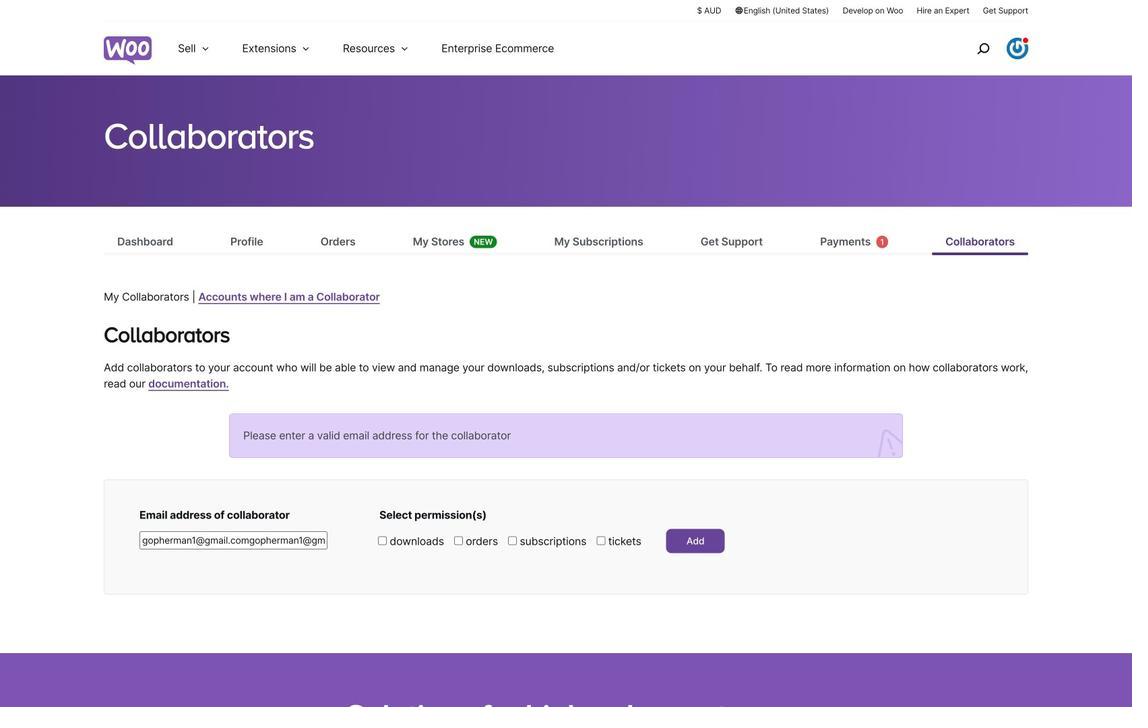 Task type: vqa. For each thing, say whether or not it's contained in the screenshot.
4th group from the top
no



Task type: locate. For each thing, give the bounding box(es) containing it.
None checkbox
[[454, 537, 463, 546], [508, 537, 517, 546], [454, 537, 463, 546], [508, 537, 517, 546]]

None checkbox
[[378, 537, 387, 546], [597, 537, 606, 546], [378, 537, 387, 546], [597, 537, 606, 546]]



Task type: describe. For each thing, give the bounding box(es) containing it.
service navigation menu element
[[949, 27, 1029, 70]]

search image
[[973, 38, 994, 59]]

open account menu image
[[1007, 38, 1029, 59]]



